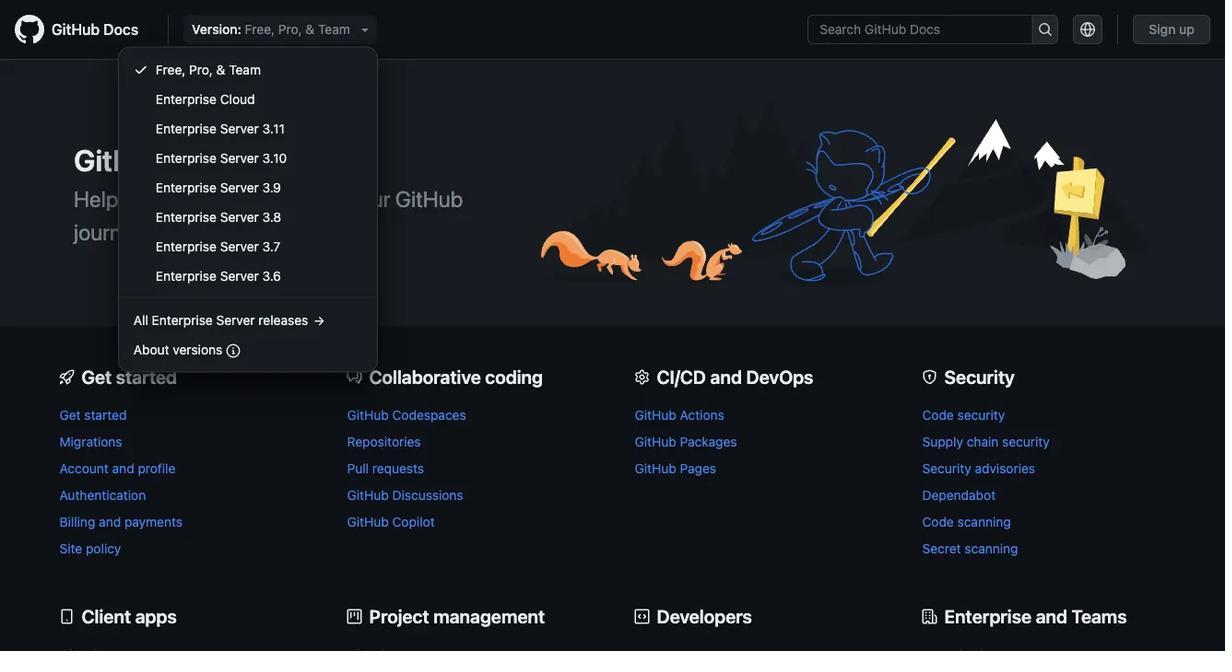 Task type: describe. For each thing, give the bounding box(es) containing it.
github for github discussions
[[347, 488, 389, 504]]

github for github pages
[[635, 462, 677, 477]]

1 vertical spatial security
[[1003, 435, 1050, 450]]

pages
[[680, 462, 717, 477]]

rocket image
[[59, 370, 74, 385]]

and for billing
[[99, 515, 121, 530]]

enterprise server 3.6
[[156, 268, 281, 284]]

all
[[134, 313, 148, 328]]

sign
[[1149, 22, 1176, 37]]

enterprise for enterprise server 3.10
[[156, 150, 217, 166]]

client
[[82, 606, 131, 628]]

policy
[[86, 542, 121, 557]]

github actions link
[[635, 408, 725, 423]]

codespaces
[[392, 408, 466, 423]]

security for security
[[945, 367, 1015, 388]]

scanning for secret scanning
[[965, 542, 1019, 557]]

releases
[[259, 313, 308, 328]]

secret scanning
[[923, 542, 1019, 557]]

device mobile image
[[59, 610, 74, 625]]

1 vertical spatial get
[[59, 408, 81, 423]]

code security link
[[923, 408, 1005, 423]]

coding
[[485, 367, 543, 388]]

0 vertical spatial security
[[958, 408, 1005, 423]]

0 vertical spatial get started
[[82, 367, 177, 388]]

shield lock image
[[923, 370, 937, 385]]

free, pro, & team
[[156, 62, 261, 77]]

pull requests link
[[347, 462, 424, 477]]

apps
[[135, 606, 177, 628]]

3.11
[[262, 121, 285, 136]]

sign up
[[1149, 22, 1195, 37]]

pull requests
[[347, 462, 424, 477]]

billing
[[59, 515, 95, 530]]

version:
[[192, 22, 242, 37]]

code scanning
[[923, 515, 1011, 530]]

security advisories
[[923, 462, 1036, 477]]

enterprise cloud link
[[126, 84, 370, 114]]

github copilot link
[[347, 515, 435, 530]]

3.9
[[262, 180, 281, 195]]

and for account
[[112, 462, 134, 477]]

github for github codespaces
[[347, 408, 389, 423]]

profile
[[138, 462, 176, 477]]

repositories
[[347, 435, 421, 450]]

github docs help for wherever you are on your github journey.
[[74, 143, 463, 245]]

repositories link
[[347, 435, 421, 450]]

3.6
[[262, 268, 281, 284]]

search image
[[1038, 22, 1053, 37]]

github copilot
[[347, 515, 435, 530]]

dependabot
[[923, 488, 996, 504]]

secret scanning link
[[923, 542, 1019, 557]]

1 vertical spatial started
[[84, 408, 127, 423]]

enterprise for enterprise cloud
[[156, 91, 217, 107]]

enterprise for enterprise server 3.7
[[156, 239, 217, 254]]

github for github docs
[[52, 21, 100, 38]]

client apps
[[82, 606, 177, 628]]

server for 3.10
[[220, 150, 259, 166]]

about versions
[[134, 342, 223, 357]]

account
[[59, 462, 109, 477]]

server for 3.9
[[220, 180, 259, 195]]

server for 3.11
[[220, 121, 259, 136]]

enterprise server 3.10
[[156, 150, 287, 166]]

ci/cd and devops
[[657, 367, 814, 388]]

enterprise server 3.9
[[156, 180, 281, 195]]

project management
[[369, 606, 545, 628]]

free, pro, & team link
[[126, 55, 370, 84]]

0 vertical spatial started
[[116, 367, 177, 388]]

scanning for code scanning
[[958, 515, 1011, 530]]

pro, inside free, pro, & team link
[[189, 62, 213, 77]]

enterprise for enterprise server 3.6
[[156, 268, 217, 284]]

github for github actions
[[635, 408, 677, 423]]

wherever
[[153, 186, 241, 212]]

versions
[[173, 342, 223, 357]]

enterprise server 3.8 link
[[126, 202, 370, 232]]

supply chain security
[[923, 435, 1050, 450]]

3.8
[[262, 209, 281, 225]]

docs for github docs help for wherever you are on your github journey.
[[175, 143, 244, 178]]

dependabot link
[[923, 488, 996, 504]]

packages
[[680, 435, 737, 450]]

server for 3.8
[[220, 209, 259, 225]]

collaborative
[[369, 367, 481, 388]]

enterprise server 3.11
[[156, 121, 285, 136]]

site
[[59, 542, 82, 557]]

enterprise cloud
[[156, 91, 255, 107]]

management
[[434, 606, 545, 628]]

organization image
[[923, 610, 937, 625]]

github for github docs help for wherever you are on your github journey.
[[74, 143, 169, 178]]

code for code scanning
[[923, 515, 954, 530]]

github actions
[[635, 408, 725, 423]]

collaborative coding
[[369, 367, 543, 388]]

github docs
[[52, 21, 138, 38]]

chain
[[967, 435, 999, 450]]

enterprise and teams
[[945, 606, 1127, 628]]

about
[[134, 342, 169, 357]]

select language: current language is english image
[[1081, 22, 1096, 37]]

your
[[349, 186, 390, 212]]

github pages link
[[635, 462, 717, 477]]

requests
[[372, 462, 424, 477]]

enterprise for enterprise server 3.8
[[156, 209, 217, 225]]

and for enterprise
[[1036, 606, 1068, 628]]

3.10
[[262, 150, 287, 166]]

code scanning link
[[923, 515, 1011, 530]]

billing and payments link
[[59, 515, 183, 530]]

authentication
[[59, 488, 146, 504]]

code security
[[923, 408, 1005, 423]]

1 vertical spatial get started
[[59, 408, 127, 423]]



Task type: vqa. For each thing, say whether or not it's contained in the screenshot.
If
no



Task type: locate. For each thing, give the bounding box(es) containing it.
journey.
[[74, 219, 148, 245]]

code square image
[[635, 610, 650, 625]]

authentication link
[[59, 488, 146, 504]]

you
[[246, 186, 280, 212]]

1 code from the top
[[923, 408, 954, 423]]

github discussions
[[347, 488, 464, 504]]

payments
[[124, 515, 183, 530]]

developers
[[657, 606, 752, 628]]

started up migrations
[[84, 408, 127, 423]]

site policy
[[59, 542, 121, 557]]

github inside github docs link
[[52, 21, 100, 38]]

1 vertical spatial team
[[229, 62, 261, 77]]

& left triangle down icon
[[306, 22, 315, 37]]

docs for github docs
[[104, 21, 138, 38]]

scanning down code scanning link
[[965, 542, 1019, 557]]

github
[[52, 21, 100, 38], [74, 143, 169, 178], [395, 186, 463, 212], [347, 408, 389, 423], [635, 408, 677, 423], [635, 435, 677, 450], [635, 462, 677, 477], [347, 488, 389, 504], [347, 515, 389, 530]]

enterprise up enterprise server 3.8 in the left top of the page
[[156, 180, 217, 195]]

0 vertical spatial free,
[[245, 22, 275, 37]]

server
[[220, 121, 259, 136], [220, 150, 259, 166], [220, 180, 259, 195], [220, 209, 259, 225], [220, 239, 259, 254], [220, 268, 259, 284], [216, 313, 255, 328]]

1 vertical spatial &
[[216, 62, 225, 77]]

enterprise up wherever
[[156, 150, 217, 166]]

are
[[285, 186, 315, 212]]

1 vertical spatial security
[[923, 462, 972, 477]]

started down about
[[116, 367, 177, 388]]

free, up free, pro, & team link
[[245, 22, 275, 37]]

free, right check image
[[156, 62, 186, 77]]

1 horizontal spatial get
[[82, 367, 112, 388]]

team
[[318, 22, 350, 37], [229, 62, 261, 77]]

cloud
[[220, 91, 255, 107]]

docs up enterprise server 3.9
[[175, 143, 244, 178]]

0 horizontal spatial team
[[229, 62, 261, 77]]

1 vertical spatial pro,
[[189, 62, 213, 77]]

docs inside github docs help for wherever you are on your github journey.
[[175, 143, 244, 178]]

triangle down image
[[358, 22, 372, 37]]

github discussions link
[[347, 488, 464, 504]]

1 vertical spatial scanning
[[965, 542, 1019, 557]]

account and profile link
[[59, 462, 176, 477]]

teams
[[1072, 606, 1127, 628]]

0 horizontal spatial free,
[[156, 62, 186, 77]]

security down supply
[[923, 462, 972, 477]]

discussions
[[392, 488, 464, 504]]

menu containing free, pro, & team
[[119, 47, 377, 372]]

0 vertical spatial code
[[923, 408, 954, 423]]

help
[[74, 186, 118, 212]]

enterprise down enterprise cloud
[[156, 121, 217, 136]]

1 horizontal spatial team
[[318, 22, 350, 37]]

enterprise server 3.11 link
[[126, 114, 370, 143]]

and for ci/cd
[[711, 367, 742, 388]]

ci/cd
[[657, 367, 706, 388]]

& up enterprise cloud
[[216, 62, 225, 77]]

copilot
[[392, 515, 435, 530]]

comment discussion image
[[347, 370, 362, 385]]

server down enterprise server 3.10 link
[[220, 180, 259, 195]]

advisories
[[975, 462, 1036, 477]]

1 vertical spatial code
[[923, 515, 954, 530]]

security up chain on the bottom of the page
[[958, 408, 1005, 423]]

get up migrations link
[[59, 408, 81, 423]]

1 vertical spatial free,
[[156, 62, 186, 77]]

0 horizontal spatial get
[[59, 408, 81, 423]]

pro, up enterprise cloud
[[189, 62, 213, 77]]

server down enterprise server 3.9 link
[[220, 209, 259, 225]]

site policy link
[[59, 542, 121, 557]]

github packages
[[635, 435, 737, 450]]

server for 3.7
[[220, 239, 259, 254]]

enterprise
[[156, 91, 217, 107], [156, 121, 217, 136], [156, 150, 217, 166], [156, 180, 217, 195], [156, 209, 217, 225], [156, 239, 217, 254], [156, 268, 217, 284], [152, 313, 213, 328], [945, 606, 1032, 628]]

1 horizontal spatial free,
[[245, 22, 275, 37]]

0 vertical spatial docs
[[104, 21, 138, 38]]

scanning
[[958, 515, 1011, 530], [965, 542, 1019, 557]]

and up "policy"
[[99, 515, 121, 530]]

0 vertical spatial get
[[82, 367, 112, 388]]

github pages
[[635, 462, 717, 477]]

pro,
[[278, 22, 302, 37], [189, 62, 213, 77]]

enterprise for enterprise server 3.11
[[156, 121, 217, 136]]

and
[[711, 367, 742, 388], [112, 462, 134, 477], [99, 515, 121, 530], [1036, 606, 1068, 628]]

server down enterprise server 3.11 link at the left top
[[220, 150, 259, 166]]

devops
[[747, 367, 814, 388]]

get started down about
[[82, 367, 177, 388]]

security up 'advisories'
[[1003, 435, 1050, 450]]

enterprise down enterprise server 3.7
[[156, 268, 217, 284]]

security
[[958, 408, 1005, 423], [1003, 435, 1050, 450]]

docs up check image
[[104, 21, 138, 38]]

enterprise for enterprise and teams
[[945, 606, 1032, 628]]

enterprise server 3.7
[[156, 239, 280, 254]]

about versions link
[[126, 335, 370, 365]]

2 code from the top
[[923, 515, 954, 530]]

server up about versions link
[[216, 313, 255, 328]]

code
[[923, 408, 954, 423], [923, 515, 954, 530]]

security up code security link
[[945, 367, 1015, 388]]

enterprise up about versions
[[152, 313, 213, 328]]

0 vertical spatial pro,
[[278, 22, 302, 37]]

security for security advisories
[[923, 462, 972, 477]]

enterprise right organization icon
[[945, 606, 1032, 628]]

enterprise server 3.10 link
[[126, 143, 370, 173]]

get started link
[[59, 408, 127, 423]]

0 horizontal spatial &
[[216, 62, 225, 77]]

get started up migrations
[[59, 408, 127, 423]]

0 vertical spatial security
[[945, 367, 1015, 388]]

project image
[[347, 610, 362, 625]]

all enterprise server releases link
[[126, 306, 370, 335]]

get right the rocket icon
[[82, 367, 112, 388]]

on
[[320, 186, 344, 212]]

code up supply
[[923, 408, 954, 423]]

1 horizontal spatial &
[[306, 22, 315, 37]]

billing and payments
[[59, 515, 183, 530]]

enterprise server 3.9 link
[[126, 173, 370, 202]]

pro, up free, pro, & team link
[[278, 22, 302, 37]]

and left teams
[[1036, 606, 1068, 628]]

migrations
[[59, 435, 122, 450]]

docs
[[104, 21, 138, 38], [175, 143, 244, 178]]

github for github packages
[[635, 435, 677, 450]]

scanning up secret scanning
[[958, 515, 1011, 530]]

secret
[[923, 542, 961, 557]]

pull
[[347, 462, 369, 477]]

0 horizontal spatial pro,
[[189, 62, 213, 77]]

team up enterprise cloud link
[[229, 62, 261, 77]]

github packages link
[[635, 435, 737, 450]]

account and profile
[[59, 462, 176, 477]]

Search GitHub Docs search field
[[809, 16, 1032, 43]]

0 vertical spatial &
[[306, 22, 315, 37]]

enterprise up enterprise server 3.6
[[156, 239, 217, 254]]

github for github copilot
[[347, 515, 389, 530]]

1 horizontal spatial pro,
[[278, 22, 302, 37]]

server down the "enterprise server 3.8" link
[[220, 239, 259, 254]]

gear image
[[635, 370, 650, 385]]

github codespaces link
[[347, 408, 466, 423]]

and right ci/cd
[[711, 367, 742, 388]]

code up secret
[[923, 515, 954, 530]]

version: free, pro, & team
[[192, 22, 350, 37]]

team left triangle down icon
[[318, 22, 350, 37]]

0 horizontal spatial docs
[[104, 21, 138, 38]]

enterprise server 3.6 link
[[126, 261, 370, 291]]

security advisories link
[[923, 462, 1036, 477]]

menu
[[119, 47, 377, 372]]

sign up link
[[1134, 15, 1211, 44]]

1 vertical spatial docs
[[175, 143, 244, 178]]

server down enterprise server 3.7 link
[[220, 268, 259, 284]]

project
[[369, 606, 429, 628]]

None search field
[[808, 15, 1059, 44]]

enterprise for enterprise server 3.9
[[156, 180, 217, 195]]

&
[[306, 22, 315, 37], [216, 62, 225, 77]]

github codespaces
[[347, 408, 466, 423]]

supply
[[923, 435, 964, 450]]

free,
[[245, 22, 275, 37], [156, 62, 186, 77]]

for
[[123, 186, 149, 212]]

enterprise down the free, pro, & team
[[156, 91, 217, 107]]

0 vertical spatial scanning
[[958, 515, 1011, 530]]

code for code security
[[923, 408, 954, 423]]

enterprise up enterprise server 3.7
[[156, 209, 217, 225]]

1 horizontal spatial docs
[[175, 143, 244, 178]]

server down cloud
[[220, 121, 259, 136]]

enterprise server 3.8
[[156, 209, 281, 225]]

server for 3.6
[[220, 268, 259, 284]]

check image
[[134, 62, 148, 77]]

0 vertical spatial team
[[318, 22, 350, 37]]

migrations link
[[59, 435, 122, 450]]

and left profile
[[112, 462, 134, 477]]



